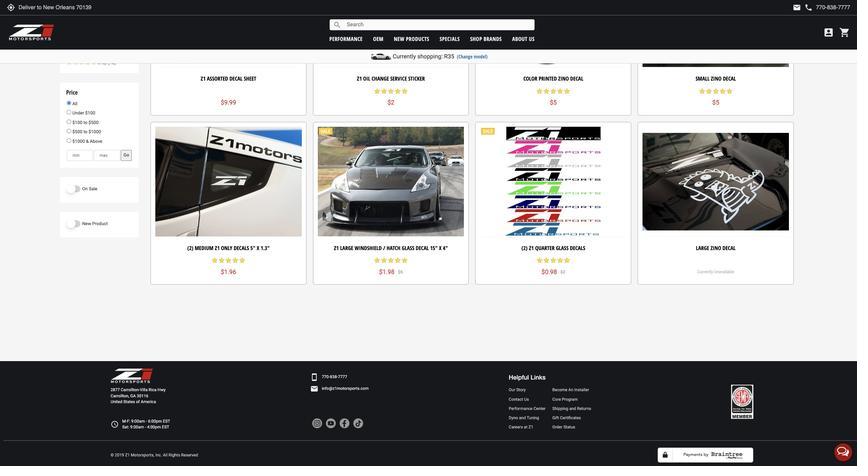 Task type: vqa. For each thing, say whether or not it's contained in the screenshot.
$9.99
yes



Task type: describe. For each thing, give the bounding box(es) containing it.
shop brands link
[[470, 35, 502, 43]]

our story
[[509, 388, 526, 393]]

installer
[[575, 388, 589, 393]]

order status link
[[553, 425, 591, 431]]

product
[[92, 221, 108, 226]]

(2) for (2) z1 quarter glass decals
[[522, 245, 528, 252]]

$500 to $1000
[[71, 130, 101, 135]]

gift certificates
[[553, 416, 581, 421]]

1 vertical spatial 9:00am
[[130, 425, 144, 430]]

gift certificates link
[[553, 416, 591, 422]]

shipping
[[553, 407, 568, 412]]

currently for unavailable
[[698, 270, 713, 275]]

mail phone
[[793, 3, 813, 12]]

0 vertical spatial 9:00am
[[131, 420, 145, 424]]

4"
[[443, 245, 448, 252]]

rights
[[169, 453, 180, 458]]

$1.98
[[379, 269, 395, 276]]

0 vertical spatial $2
[[388, 99, 394, 106]]

sheet
[[244, 75, 256, 83]]

2 large from the left
[[696, 245, 709, 252]]

oem
[[373, 35, 384, 43]]

contact us link
[[509, 397, 546, 403]]

z1 right at
[[529, 425, 533, 430]]

story
[[516, 388, 526, 393]]

r35
[[444, 53, 454, 60]]

an
[[569, 388, 574, 393]]

1 large from the left
[[340, 245, 353, 252]]

careers at z1
[[509, 425, 533, 430]]

0 horizontal spatial $100
[[72, 120, 82, 125]]

1 vertical spatial est
[[162, 425, 169, 430]]

core program
[[553, 398, 578, 402]]

become an installer link
[[553, 388, 591, 394]]

printed
[[539, 75, 557, 83]]

2 & up 10 from the top
[[98, 60, 114, 65]]

our
[[509, 388, 515, 393]]

0 vertical spatial all
[[71, 101, 77, 106]]

z1 left only
[[215, 245, 220, 252]]

us for about us
[[529, 35, 535, 43]]

15"
[[430, 245, 438, 252]]

brands
[[484, 35, 502, 43]]

helpful
[[509, 374, 529, 382]]

$5 inside $1.98 $5
[[398, 270, 403, 275]]

email
[[310, 385, 318, 394]]

reserved
[[181, 453, 198, 458]]

2 x from the left
[[439, 245, 442, 252]]

decal for small zino decal
[[723, 75, 736, 83]]

motorsports,
[[131, 453, 154, 458]]

decal for large zino decal
[[723, 245, 736, 252]]

(2) for (2) medium z1 only decals 5" x 1.3"
[[187, 245, 193, 252]]

sat:
[[122, 425, 129, 430]]

account_box link
[[822, 27, 836, 38]]

performance
[[509, 407, 533, 412]]

2877
[[111, 388, 120, 393]]

shipping and returns link
[[553, 406, 591, 412]]

currently shopping: r35 (change model)
[[393, 53, 488, 60]]

$5 for zino
[[713, 99, 719, 106]]

z1 left windshield
[[334, 245, 339, 252]]

change
[[372, 75, 389, 83]]

youtube link image
[[326, 419, 336, 429]]

$1.98 $5
[[379, 269, 403, 276]]

oil
[[363, 75, 370, 83]]

zino for large
[[711, 245, 721, 252]]

access_time m-f: 9:00am - 6:00pm est sat: 9:00am - 4:00pm est
[[111, 420, 170, 430]]

$9.99
[[221, 99, 236, 106]]

quarter
[[535, 245, 555, 252]]

under  $100
[[71, 111, 95, 116]]

shop
[[470, 35, 482, 43]]

max number field
[[94, 150, 120, 161]]

shipping and returns
[[553, 407, 591, 412]]

1 10 from the top
[[109, 47, 114, 52]]

at
[[524, 425, 528, 430]]

account_box
[[823, 27, 834, 38]]

my_location
[[7, 3, 15, 12]]

on
[[82, 186, 88, 191]]

dyno and tuning
[[509, 416, 539, 421]]

windshield
[[355, 245, 382, 252]]

sema member logo image
[[731, 385, 754, 419]]

1 vertical spatial &
[[98, 60, 100, 65]]

us for contact us
[[524, 398, 529, 402]]

carrollton,
[[111, 394, 129, 399]]

new
[[82, 221, 91, 226]]

1 vertical spatial -
[[145, 425, 146, 430]]

performance link
[[329, 35, 363, 43]]

z1 motorsports logo image
[[9, 24, 55, 41]]

facebook link image
[[339, 419, 350, 429]]

decals for glass
[[570, 245, 585, 252]]

min number field
[[67, 150, 93, 161]]

z1 company logo image
[[111, 369, 153, 384]]

on sale
[[82, 186, 97, 191]]

$1.96
[[221, 269, 236, 276]]

2019
[[115, 453, 124, 458]]

performance center
[[509, 407, 546, 412]]

core program link
[[553, 397, 591, 403]]

$0.98 $2
[[542, 269, 565, 276]]

5"
[[250, 245, 255, 252]]

0 vertical spatial $100
[[85, 111, 95, 116]]

model)
[[474, 53, 488, 60]]

medium
[[195, 245, 214, 252]]

tuning
[[527, 416, 539, 421]]

unavailable
[[714, 270, 735, 275]]

$2 inside $0.98 $2
[[561, 270, 565, 275]]

838-
[[330, 375, 338, 380]]

currently for shopping:
[[393, 53, 416, 60]]

performance center link
[[509, 406, 546, 412]]

america
[[141, 400, 156, 405]]

villa
[[140, 388, 148, 393]]

1 vertical spatial $500
[[72, 130, 82, 135]]

helpful links
[[509, 374, 546, 382]]

access_time
[[111, 421, 119, 429]]

z1 oil change service sticker
[[357, 75, 425, 83]]

star star star star star for decal
[[699, 88, 733, 95]]

color
[[524, 75, 537, 83]]

(2) z1 quarter glass decals
[[522, 245, 585, 252]]

2 10 from the top
[[109, 60, 114, 65]]

0 vertical spatial $1000
[[89, 130, 101, 135]]

order
[[553, 425, 563, 430]]

1 vertical spatial $1000
[[72, 139, 85, 144]]

1.3"
[[261, 245, 270, 252]]

ga
[[130, 394, 136, 399]]



Task type: locate. For each thing, give the bounding box(es) containing it.
us down our story link on the right
[[524, 398, 529, 402]]

0 vertical spatial up
[[102, 47, 107, 52]]

go
[[124, 153, 129, 158]]

oem link
[[373, 35, 384, 43]]

email info@z1motorsports.com
[[310, 385, 369, 394]]

become an installer
[[553, 388, 589, 393]]

0 horizontal spatial $5
[[398, 270, 403, 275]]

1 horizontal spatial x
[[439, 245, 442, 252]]

become
[[553, 388, 568, 393]]

$2 right $0.98
[[561, 270, 565, 275]]

decal right the 'small'
[[723, 75, 736, 83]]

1 horizontal spatial (2)
[[522, 245, 528, 252]]

1 x from the left
[[257, 245, 259, 252]]

assorted
[[207, 75, 228, 83]]

est right the 6:00pm
[[163, 420, 170, 424]]

$5 right $1.98
[[398, 270, 403, 275]]

$100 to $500
[[71, 120, 99, 125]]

None radio
[[67, 110, 71, 115], [67, 120, 71, 124], [67, 139, 71, 143], [67, 110, 71, 115], [67, 120, 71, 124], [67, 139, 71, 143]]

decals
[[234, 245, 249, 252], [570, 245, 585, 252]]

carrollton-
[[121, 388, 140, 393]]

9:00am right the f:
[[131, 420, 145, 424]]

1 vertical spatial to
[[83, 130, 87, 135]]

x right 5" at left bottom
[[257, 245, 259, 252]]

zino right the 'small'
[[711, 75, 722, 83]]

tiktok link image
[[353, 419, 363, 429]]

1 horizontal spatial $500
[[89, 120, 99, 125]]

us right about
[[529, 35, 535, 43]]

z1 left oil
[[357, 75, 362, 83]]

1 horizontal spatial $2
[[561, 270, 565, 275]]

new product
[[82, 221, 108, 226]]

10
[[109, 47, 114, 52], [109, 60, 114, 65]]

$100 down under
[[72, 120, 82, 125]]

star star star star star for z1
[[211, 257, 246, 264]]

currently
[[393, 53, 416, 60], [698, 270, 713, 275]]

star star star star star up $0.98 $2
[[536, 257, 571, 264]]

products
[[406, 35, 429, 43]]

0 vertical spatial -
[[146, 420, 147, 424]]

1 glass from the left
[[402, 245, 414, 252]]

star star star star star down z1 oil change service sticker
[[374, 88, 408, 95]]

contact
[[509, 398, 523, 402]]

info@z1motorsports.com link
[[322, 387, 369, 392]]

2 up from the top
[[102, 60, 107, 65]]

9:00am
[[131, 420, 145, 424], [130, 425, 144, 430]]

star star star star star down the "small zino decal"
[[699, 88, 733, 95]]

$0.98
[[542, 269, 557, 276]]

all up under
[[71, 101, 77, 106]]

shopping_cart link
[[838, 27, 850, 38]]

star star star star star up $1.98 $5
[[374, 257, 408, 264]]

0 horizontal spatial glass
[[402, 245, 414, 252]]

(2) left the medium
[[187, 245, 193, 252]]

0 horizontal spatial decals
[[234, 245, 249, 252]]

1 vertical spatial & up 10
[[98, 60, 114, 65]]

$1000 up above
[[89, 130, 101, 135]]

glass
[[402, 245, 414, 252], [556, 245, 569, 252]]

and for returns
[[569, 407, 576, 412]]

x left 4"
[[439, 245, 442, 252]]

0 horizontal spatial $500
[[72, 130, 82, 135]]

0 horizontal spatial $1000
[[72, 139, 85, 144]]

$5 down color printed zino decal
[[550, 99, 557, 106]]

1 horizontal spatial us
[[529, 35, 535, 43]]

service
[[390, 75, 407, 83]]

None radio
[[67, 101, 71, 105], [67, 129, 71, 134], [67, 101, 71, 105], [67, 129, 71, 134]]

1 vertical spatial currently
[[698, 270, 713, 275]]

(2) left the quarter
[[522, 245, 528, 252]]

0 horizontal spatial (2)
[[187, 245, 193, 252]]

glass right the quarter
[[556, 245, 569, 252]]

0 horizontal spatial currently
[[393, 53, 416, 60]]

all right inc. on the left
[[163, 453, 168, 458]]

phone link
[[805, 3, 850, 12]]

about us link
[[512, 35, 535, 43]]

1 horizontal spatial large
[[696, 245, 709, 252]]

$100 up the $100 to $500
[[85, 111, 95, 116]]

star star star star star for quarter
[[536, 257, 571, 264]]

6:00pm
[[148, 420, 162, 424]]

program
[[562, 398, 578, 402]]

and right the dyno
[[519, 416, 526, 421]]

z1 large windshield / hatch glass decal 15" x 4"
[[334, 245, 448, 252]]

smartphone
[[310, 374, 318, 382]]

and for tuning
[[519, 416, 526, 421]]

decal right "printed"
[[570, 75, 583, 83]]

1 vertical spatial up
[[102, 60, 107, 65]]

0 vertical spatial to
[[83, 120, 87, 125]]

0 horizontal spatial us
[[524, 398, 529, 402]]

currently left unavailable
[[698, 270, 713, 275]]

(change
[[457, 53, 473, 60]]

our story link
[[509, 388, 546, 394]]

1 horizontal spatial all
[[163, 453, 168, 458]]

/
[[383, 245, 385, 252]]

$500 down the $100 to $500
[[72, 130, 82, 135]]

large left windshield
[[340, 245, 353, 252]]

decal left 15"
[[416, 245, 429, 252]]

only
[[221, 245, 232, 252]]

zino for small
[[711, 75, 722, 83]]

1 horizontal spatial $5
[[550, 99, 557, 106]]

mail
[[793, 3, 801, 12]]

hwy
[[158, 388, 166, 393]]

(change model) link
[[457, 53, 488, 60]]

star star star star star up "$1.96" at the left bottom
[[211, 257, 246, 264]]

2 glass from the left
[[556, 245, 569, 252]]

1 decals from the left
[[234, 245, 249, 252]]

1 horizontal spatial and
[[569, 407, 576, 412]]

currently down new
[[393, 53, 416, 60]]

z1 left assorted
[[201, 75, 206, 83]]

0 horizontal spatial $2
[[388, 99, 394, 106]]

$5 for printed
[[550, 99, 557, 106]]

1 up from the top
[[102, 47, 107, 52]]

inc.
[[155, 453, 162, 458]]

f:
[[127, 420, 130, 424]]

© 2019 z1 motorsports, inc. all rights reserved
[[111, 453, 198, 458]]

certificates
[[560, 416, 581, 421]]

0 horizontal spatial and
[[519, 416, 526, 421]]

to for $100
[[83, 120, 87, 125]]

decal for z1 assorted decal sheet
[[230, 75, 243, 83]]

1 horizontal spatial $1000
[[89, 130, 101, 135]]

2 horizontal spatial $5
[[713, 99, 719, 106]]

1 vertical spatial 10
[[109, 60, 114, 65]]

$500 up $500 to $1000
[[89, 120, 99, 125]]

star star star star star
[[374, 88, 408, 95], [536, 88, 571, 95], [699, 88, 733, 95], [374, 257, 408, 264], [536, 257, 571, 264], [211, 257, 246, 264]]

&
[[98, 47, 100, 52], [98, 60, 100, 65], [86, 139, 89, 144]]

$2
[[388, 99, 394, 106], [561, 270, 565, 275]]

z1 left the quarter
[[529, 245, 534, 252]]

©
[[111, 453, 114, 458]]

about us
[[512, 35, 535, 43]]

(2) medium z1 only decals 5" x 1.3"
[[187, 245, 270, 252]]

0 horizontal spatial large
[[340, 245, 353, 252]]

2 (2) from the left
[[522, 245, 528, 252]]

zino right "printed"
[[558, 75, 569, 83]]

7777
[[338, 375, 347, 380]]

2 decals from the left
[[570, 245, 585, 252]]

to
[[83, 120, 87, 125], [83, 130, 87, 135]]

decals for only
[[234, 245, 249, 252]]

star star star star star for zino
[[536, 88, 571, 95]]

0 vertical spatial $500
[[89, 120, 99, 125]]

1 vertical spatial us
[[524, 398, 529, 402]]

specials link
[[440, 35, 460, 43]]

1 vertical spatial all
[[163, 453, 168, 458]]

decal up unavailable
[[723, 245, 736, 252]]

and down core program link at right
[[569, 407, 576, 412]]

0 vertical spatial and
[[569, 407, 576, 412]]

to for $500
[[83, 130, 87, 135]]

decals right the quarter
[[570, 245, 585, 252]]

0 vertical spatial us
[[529, 35, 535, 43]]

phone
[[805, 3, 813, 12]]

1 to from the top
[[83, 120, 87, 125]]

0 vertical spatial 10
[[109, 47, 114, 52]]

& up 10
[[98, 47, 114, 52], [98, 60, 114, 65]]

glass right hatch
[[402, 245, 414, 252]]

us
[[529, 35, 535, 43], [524, 398, 529, 402]]

shopping_cart
[[840, 27, 850, 38]]

decal
[[230, 75, 243, 83], [570, 75, 583, 83], [723, 75, 736, 83], [416, 245, 429, 252], [723, 245, 736, 252]]

0 horizontal spatial all
[[71, 101, 77, 106]]

1 (2) from the left
[[187, 245, 193, 252]]

1 horizontal spatial glass
[[556, 245, 569, 252]]

to down the $100 to $500
[[83, 130, 87, 135]]

zino up currently unavailable
[[711, 245, 721, 252]]

instagram link image
[[312, 419, 322, 429]]

z1 right 2019
[[125, 453, 130, 458]]

specials
[[440, 35, 460, 43]]

1 vertical spatial $2
[[561, 270, 565, 275]]

to up $500 to $1000
[[83, 120, 87, 125]]

1 vertical spatial and
[[519, 416, 526, 421]]

2 vertical spatial &
[[86, 139, 89, 144]]

0 vertical spatial est
[[163, 420, 170, 424]]

new
[[394, 35, 405, 43]]

decal left the sheet
[[230, 75, 243, 83]]

1 horizontal spatial currently
[[698, 270, 713, 275]]

careers
[[509, 425, 523, 430]]

0 vertical spatial currently
[[393, 53, 416, 60]]

0 vertical spatial &
[[98, 47, 100, 52]]

go button
[[121, 150, 132, 161]]

hatch
[[387, 245, 401, 252]]

- left 4:00pm
[[145, 425, 146, 430]]

star star star star star for windshield
[[374, 257, 408, 264]]

large up currently unavailable
[[696, 245, 709, 252]]

$100
[[85, 111, 95, 116], [72, 120, 82, 125]]

sale
[[89, 186, 97, 191]]

$1000 down $500 to $1000
[[72, 139, 85, 144]]

and
[[569, 407, 576, 412], [519, 416, 526, 421]]

9:00am right the sat:
[[130, 425, 144, 430]]

Search search field
[[341, 20, 534, 30]]

1 horizontal spatial $100
[[85, 111, 95, 116]]

color printed zino decal
[[524, 75, 583, 83]]

star
[[374, 88, 381, 95], [381, 88, 388, 95], [388, 88, 394, 95], [394, 88, 401, 95], [401, 88, 408, 95], [536, 88, 543, 95], [543, 88, 550, 95], [550, 88, 557, 95], [557, 88, 564, 95], [564, 88, 571, 95], [699, 88, 706, 95], [706, 88, 713, 95], [713, 88, 719, 95], [719, 88, 726, 95], [726, 88, 733, 95], [374, 257, 381, 264], [381, 257, 388, 264], [388, 257, 394, 264], [394, 257, 401, 264], [401, 257, 408, 264], [536, 257, 543, 264], [543, 257, 550, 264], [550, 257, 557, 264], [557, 257, 564, 264], [564, 257, 571, 264], [211, 257, 218, 264], [218, 257, 225, 264], [225, 257, 232, 264], [232, 257, 239, 264], [239, 257, 246, 264]]

- left the 6:00pm
[[146, 420, 147, 424]]

smartphone 770-838-7777
[[310, 374, 347, 382]]

$2 down z1 oil change service sticker
[[388, 99, 394, 106]]

1 vertical spatial $100
[[72, 120, 82, 125]]

of
[[136, 400, 140, 405]]

dyno
[[509, 416, 518, 421]]

0 vertical spatial & up 10
[[98, 47, 114, 52]]

performance
[[329, 35, 363, 43]]

$1000
[[89, 130, 101, 135], [72, 139, 85, 144]]

star star star star star down color printed zino decal
[[536, 88, 571, 95]]

status
[[564, 425, 575, 430]]

1 & up 10 from the top
[[98, 47, 114, 52]]

770-
[[322, 375, 330, 380]]

0 horizontal spatial x
[[257, 245, 259, 252]]

est right 4:00pm
[[162, 425, 169, 430]]

under
[[72, 111, 84, 116]]

links
[[531, 374, 546, 382]]

large
[[340, 245, 353, 252], [696, 245, 709, 252]]

star star star star star for change
[[374, 88, 408, 95]]

2877 carrollton-villa rica hwy carrollton, ga 30116 united states of america
[[111, 388, 166, 405]]

decals left 5" at left bottom
[[234, 245, 249, 252]]

(2)
[[187, 245, 193, 252], [522, 245, 528, 252]]

$5 down the "small zino decal"
[[713, 99, 719, 106]]

2 to from the top
[[83, 130, 87, 135]]

1 horizontal spatial decals
[[570, 245, 585, 252]]



